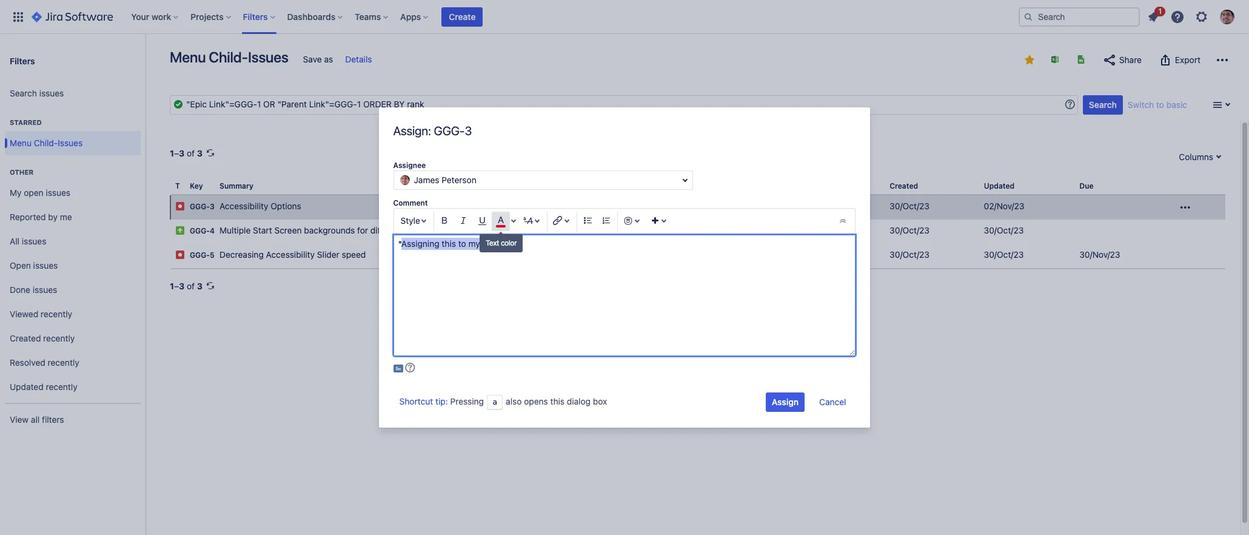 Task type: describe. For each thing, give the bounding box(es) containing it.
speed
[[342, 249, 366, 260]]

as
[[324, 54, 333, 64]]

menu child-issues link
[[5, 131, 141, 155]]

cancel link
[[813, 392, 854, 411]]

save as button
[[297, 50, 339, 69]]

view
[[10, 414, 29, 424]]

shortcut tip: pressing
[[400, 396, 487, 406]]

open in google sheets image
[[1077, 55, 1087, 64]]

backgrounds
[[304, 225, 355, 235]]

for
[[357, 225, 368, 235]]

search issues
[[10, 88, 64, 98]]

pressing
[[451, 396, 484, 406]]

small image
[[1025, 55, 1035, 65]]

screen
[[275, 225, 302, 235]]

decreasing accessibility slider speed link
[[220, 249, 366, 260]]

1 – from the top
[[174, 148, 179, 158]]

ggg- for options
[[190, 202, 210, 211]]

1 horizontal spatial menu child-issues
[[170, 49, 289, 66]]

viewed recently
[[10, 309, 72, 319]]

updated for updated recently
[[10, 381, 44, 392]]

issues inside starred group
[[58, 137, 83, 148]]

details
[[345, 54, 372, 64]]

updated recently
[[10, 381, 77, 392]]

open issues link
[[5, 254, 141, 278]]

ggg-3 accessibility options
[[190, 201, 301, 211]]

multiple start screen backgrounds for different game states link
[[220, 225, 454, 235]]

start
[[253, 225, 272, 235]]

filters
[[42, 414, 64, 424]]

save
[[303, 54, 322, 64]]

child- inside starred group
[[34, 137, 58, 148]]

decreasing
[[220, 249, 264, 260]]

by
[[48, 211, 58, 222]]

unresolved for 02/nov/23
[[786, 201, 831, 211]]

my
[[10, 187, 22, 198]]

2 of from the top
[[187, 281, 195, 291]]

view all filters
[[10, 414, 64, 424]]

a
[[493, 398, 498, 407]]

game
[[406, 225, 428, 235]]

columns
[[1180, 152, 1214, 162]]

ggg- right assign:
[[434, 124, 465, 138]]

style link
[[397, 212, 432, 231]]

3 up t
[[179, 148, 185, 158]]

to
[[1157, 99, 1165, 110]]

accessibility options link
[[220, 201, 301, 211]]

updated recently link
[[5, 375, 141, 399]]

style
[[401, 215, 421, 226]]

Search field
[[1019, 7, 1141, 26]]

viewed recently link
[[5, 302, 141, 326]]

create button
[[442, 7, 483, 26]]

viewed
[[10, 309, 38, 319]]

in
[[741, 202, 748, 211]]

created recently link
[[5, 326, 141, 351]]

in review
[[741, 202, 779, 211]]

ggg- for accessibility
[[190, 251, 210, 260]]

done issues link
[[5, 278, 141, 302]]

assignee
[[394, 161, 426, 170]]

4
[[210, 226, 215, 235]]

my open issues link
[[5, 181, 141, 205]]

ggg-3 link
[[190, 202, 215, 211]]

create banner
[[0, 0, 1250, 34]]

columns button
[[1174, 147, 1226, 167]]

done issues
[[10, 284, 57, 295]]

reported
[[10, 211, 46, 222]]

done
[[10, 284, 30, 295]]

search image
[[1024, 12, 1034, 22]]

recently for updated recently
[[46, 381, 77, 392]]

other
[[10, 168, 33, 176]]

all
[[10, 236, 19, 246]]

share
[[1120, 55, 1142, 65]]

details link
[[345, 54, 372, 64]]

comment
[[394, 198, 428, 207]]

slider
[[317, 249, 340, 260]]

all
[[31, 414, 40, 424]]

3 up 'key'
[[197, 148, 203, 158]]

3 down ggg-5 link
[[197, 281, 203, 291]]

summary
[[220, 181, 254, 191]]

1 of from the top
[[187, 148, 195, 158]]

different
[[371, 225, 404, 235]]

open
[[10, 260, 31, 270]]

tip:
[[436, 396, 448, 406]]

due
[[1080, 181, 1094, 191]]

1 vertical spatial 1
[[170, 148, 174, 158]]

open
[[24, 187, 44, 198]]

shortcut tip: link
[[400, 396, 448, 406]]

created recently
[[10, 333, 75, 343]]

share link
[[1097, 50, 1149, 70]]

1 inside create banner
[[1159, 6, 1162, 15]]

basic
[[1167, 99, 1188, 110]]

filters
[[10, 56, 35, 66]]

menu inside starred group
[[10, 137, 32, 148]]

starred group
[[5, 106, 141, 159]]

search for search issues
[[10, 88, 37, 98]]

1 horizontal spatial menu
[[170, 49, 206, 66]]



Task type: locate. For each thing, give the bounding box(es) containing it.
30/oct/23
[[890, 201, 930, 211], [890, 225, 930, 235], [984, 225, 1024, 235], [890, 249, 930, 260], [984, 249, 1024, 260]]

ggg- inside ggg-3 accessibility options
[[190, 202, 210, 211]]

0 horizontal spatial issues
[[58, 137, 83, 148]]

issues right open on the left
[[46, 187, 70, 198]]

bug image left ggg-5 link
[[175, 250, 185, 260]]

1 vertical spatial child-
[[34, 137, 58, 148]]

1 bug image from the top
[[175, 202, 185, 211]]

3
[[465, 124, 472, 138], [179, 148, 185, 158], [197, 148, 203, 158], [210, 202, 215, 211], [179, 281, 185, 291], [197, 281, 203, 291]]

0 vertical spatial menu
[[170, 49, 206, 66]]

issues for search issues
[[39, 88, 64, 98]]

issues up viewed recently at left
[[33, 284, 57, 295]]

box
[[594, 396, 608, 406]]

open issues
[[10, 260, 58, 270]]

0 vertical spatial updated
[[984, 181, 1015, 191]]

0 horizontal spatial child-
[[34, 137, 58, 148]]

medium high image
[[724, 202, 733, 211], [724, 226, 733, 235]]

1 vertical spatial 1 – 3 of 3
[[170, 281, 203, 291]]

0 vertical spatial issues
[[248, 49, 289, 66]]

resolved recently
[[10, 357, 79, 367]]

unresolved for 30/oct/23
[[786, 225, 831, 235]]

0 vertical spatial search
[[10, 88, 37, 98]]

updated
[[984, 181, 1015, 191], [10, 381, 44, 392]]

recently for viewed recently
[[41, 309, 72, 319]]

t
[[175, 181, 180, 191]]

1 vertical spatial issues
[[58, 137, 83, 148]]

–
[[174, 148, 179, 158], [174, 281, 179, 291]]

issues right open
[[33, 260, 58, 270]]

0 horizontal spatial menu child-issues
[[10, 137, 83, 148]]

issues for all issues
[[22, 236, 46, 246]]

2 1 – 3 of 3 from the top
[[170, 281, 203, 291]]

0 vertical spatial created
[[890, 181, 919, 191]]

ggg- inside ggg-4 multiple start screen backgrounds for different game states
[[190, 226, 210, 235]]

updated inside other group
[[10, 381, 44, 392]]

1 vertical spatial menu
[[10, 137, 32, 148]]

0 vertical spatial accessibility
[[220, 201, 268, 211]]

0 vertical spatial 1
[[1159, 6, 1162, 15]]

created
[[890, 181, 919, 191], [10, 333, 41, 343]]

2 medium high image from the top
[[724, 226, 733, 235]]

0 vertical spatial medium high image
[[724, 202, 733, 211]]

also
[[506, 396, 522, 406]]

resolved
[[10, 357, 45, 367]]

of down ggg-5 link
[[187, 281, 195, 291]]

assign:
[[394, 124, 432, 138]]

medium high image left in
[[724, 202, 733, 211]]

issues for open issues
[[33, 260, 58, 270]]

to do
[[741, 226, 764, 235]]

ggg-5 decreasing accessibility slider speed
[[190, 249, 366, 260]]

ggg- for start
[[190, 226, 210, 235]]

Comment text field
[[394, 235, 856, 356]]

1 horizontal spatial updated
[[984, 181, 1015, 191]]

also opens this dialog box
[[504, 396, 608, 406]]

issues
[[248, 49, 289, 66], [58, 137, 83, 148]]

None text field
[[170, 95, 1079, 115]]

2 bug image from the top
[[175, 250, 185, 260]]

30/nov/23
[[1080, 249, 1121, 260]]

of
[[187, 148, 195, 158], [187, 281, 195, 291]]

3 up the 4
[[210, 202, 215, 211]]

3 down improvement image
[[179, 281, 185, 291]]

updated for updated
[[984, 181, 1015, 191]]

menu child-issues
[[170, 49, 289, 66], [10, 137, 83, 148]]

1 horizontal spatial issues
[[248, 49, 289, 66]]

this
[[551, 396, 565, 406]]

starred
[[10, 118, 42, 126]]

0 horizontal spatial menu
[[10, 137, 32, 148]]

updated up the 02/nov/23 on the right
[[984, 181, 1015, 191]]

recently
[[41, 309, 72, 319], [43, 333, 75, 343], [48, 357, 79, 367], [46, 381, 77, 392]]

view all filters link
[[5, 408, 141, 432]]

1 – 3 of 3 down ggg-5 link
[[170, 281, 203, 291]]

search
[[10, 88, 37, 98], [1089, 99, 1117, 110]]

1 vertical spatial –
[[174, 281, 179, 291]]

None text field
[[394, 170, 693, 190]]

opens
[[525, 396, 549, 406]]

all issues
[[10, 236, 46, 246]]

open in microsoft excel image
[[1051, 55, 1060, 64]]

1 vertical spatial search
[[1089, 99, 1117, 110]]

3 inside ggg-3 accessibility options
[[210, 202, 215, 211]]

save as
[[303, 54, 333, 64]]

5
[[210, 251, 215, 260]]

search issues link
[[5, 81, 141, 106]]

02/nov/23
[[984, 201, 1025, 211]]

1 1 – 3 of 3 from the top
[[170, 148, 203, 158]]

0 vertical spatial unresolved
[[786, 201, 831, 211]]

ggg- down ggg-4 link
[[190, 251, 210, 260]]

create
[[449, 11, 476, 22]]

ggg-4 link
[[190, 226, 215, 235]]

states
[[430, 225, 454, 235]]

1 vertical spatial updated
[[10, 381, 44, 392]]

created for created recently
[[10, 333, 41, 343]]

resolved recently link
[[5, 351, 141, 375]]

created for created
[[890, 181, 919, 191]]

medium high image for 02/nov/23
[[724, 202, 733, 211]]

jira software image
[[32, 9, 113, 24], [32, 9, 113, 24]]

recently for resolved recently
[[48, 357, 79, 367]]

me
[[60, 211, 72, 222]]

primary element
[[7, 0, 1019, 34]]

of up 'key'
[[187, 148, 195, 158]]

issues left save
[[248, 49, 289, 66]]

0 horizontal spatial search
[[10, 88, 37, 98]]

bug image for decreasing accessibility slider speed
[[175, 250, 185, 260]]

accessibility
[[220, 201, 268, 211], [266, 249, 315, 260]]

recently down created recently link
[[48, 357, 79, 367]]

issues up starred
[[39, 88, 64, 98]]

recently up created recently
[[41, 309, 72, 319]]

bug image for accessibility options
[[175, 202, 185, 211]]

recently down the viewed recently link
[[43, 333, 75, 343]]

0 vertical spatial menu child-issues
[[170, 49, 289, 66]]

options
[[271, 201, 301, 211]]

updated down resolved at the left bottom of page
[[10, 381, 44, 392]]

1 vertical spatial menu child-issues
[[10, 137, 83, 148]]

switch to basic
[[1128, 99, 1188, 110]]

1 vertical spatial unresolved
[[786, 225, 831, 235]]

1 horizontal spatial child-
[[209, 49, 248, 66]]

issues down search issues link
[[58, 137, 83, 148]]

ggg-5 link
[[190, 251, 215, 260]]

0 vertical spatial of
[[187, 148, 195, 158]]

1 vertical spatial created
[[10, 333, 41, 343]]

ggg- right improvement image
[[190, 226, 210, 235]]

unresolved right "review"
[[786, 201, 831, 211]]

search button
[[1083, 95, 1124, 115]]

search for search
[[1089, 99, 1117, 110]]

1 vertical spatial bug image
[[175, 250, 185, 260]]

cancel
[[820, 397, 847, 407]]

None submit
[[766, 393, 805, 412]]

1 – 3 of 3
[[170, 148, 203, 158], [170, 281, 203, 291]]

reported by me link
[[5, 205, 141, 229]]

accessibility down screen
[[266, 249, 315, 260]]

1 unresolved from the top
[[786, 201, 831, 211]]

menu child-issues inside starred group
[[10, 137, 83, 148]]

1 vertical spatial of
[[187, 281, 195, 291]]

unresolved right the do
[[786, 225, 831, 235]]

search left switch
[[1089, 99, 1117, 110]]

1 vertical spatial accessibility
[[266, 249, 315, 260]]

do
[[753, 226, 764, 235]]

review
[[750, 202, 779, 211]]

reported by me
[[10, 211, 72, 222]]

all issues link
[[5, 229, 141, 254]]

get local help about wiki markup help image
[[406, 363, 415, 373]]

0 vertical spatial child-
[[209, 49, 248, 66]]

medium high image for 30/oct/23
[[724, 226, 733, 235]]

issues right all
[[22, 236, 46, 246]]

ggg-4 multiple start screen backgrounds for different game states
[[190, 225, 454, 235]]

– up t
[[174, 148, 179, 158]]

0 horizontal spatial created
[[10, 333, 41, 343]]

unresolved
[[786, 201, 831, 211], [786, 225, 831, 235]]

1 horizontal spatial created
[[890, 181, 919, 191]]

search up starred
[[10, 88, 37, 98]]

recently down the resolved recently link
[[46, 381, 77, 392]]

1 – 3 of 3 up t
[[170, 148, 203, 158]]

0 horizontal spatial updated
[[10, 381, 44, 392]]

ggg- down 'key'
[[190, 202, 210, 211]]

1 vertical spatial medium high image
[[724, 226, 733, 235]]

0 vertical spatial bug image
[[175, 202, 185, 211]]

medium high image left to
[[724, 226, 733, 235]]

2 vertical spatial 1
[[170, 281, 174, 291]]

recently for created recently
[[43, 333, 75, 343]]

issues
[[39, 88, 64, 98], [46, 187, 70, 198], [22, 236, 46, 246], [33, 260, 58, 270], [33, 284, 57, 295]]

bug image
[[175, 202, 185, 211], [175, 250, 185, 260]]

– down improvement image
[[174, 281, 179, 291]]

0 vertical spatial –
[[174, 148, 179, 158]]

2 unresolved from the top
[[786, 225, 831, 235]]

switch to basic link
[[1128, 99, 1188, 110]]

to
[[741, 226, 751, 235]]

issues for done issues
[[33, 284, 57, 295]]

2 – from the top
[[174, 281, 179, 291]]

assign: ggg-3
[[394, 124, 472, 138]]

search inside button
[[1089, 99, 1117, 110]]

my open issues
[[10, 187, 70, 198]]

other group
[[5, 155, 141, 403]]

created inside other group
[[10, 333, 41, 343]]

1 horizontal spatial search
[[1089, 99, 1117, 110]]

0 vertical spatial 1 – 3 of 3
[[170, 148, 203, 158]]

accessibility down summary
[[220, 201, 268, 211]]

ggg- inside ggg-5 decreasing accessibility slider speed
[[190, 251, 210, 260]]

3 right assign:
[[465, 124, 472, 138]]

improvement image
[[175, 226, 185, 235]]

shortcut
[[400, 396, 434, 406]]

1 medium high image from the top
[[724, 202, 733, 211]]

bug image down t
[[175, 202, 185, 211]]



Task type: vqa. For each thing, say whether or not it's contained in the screenshot.
the right the ago
no



